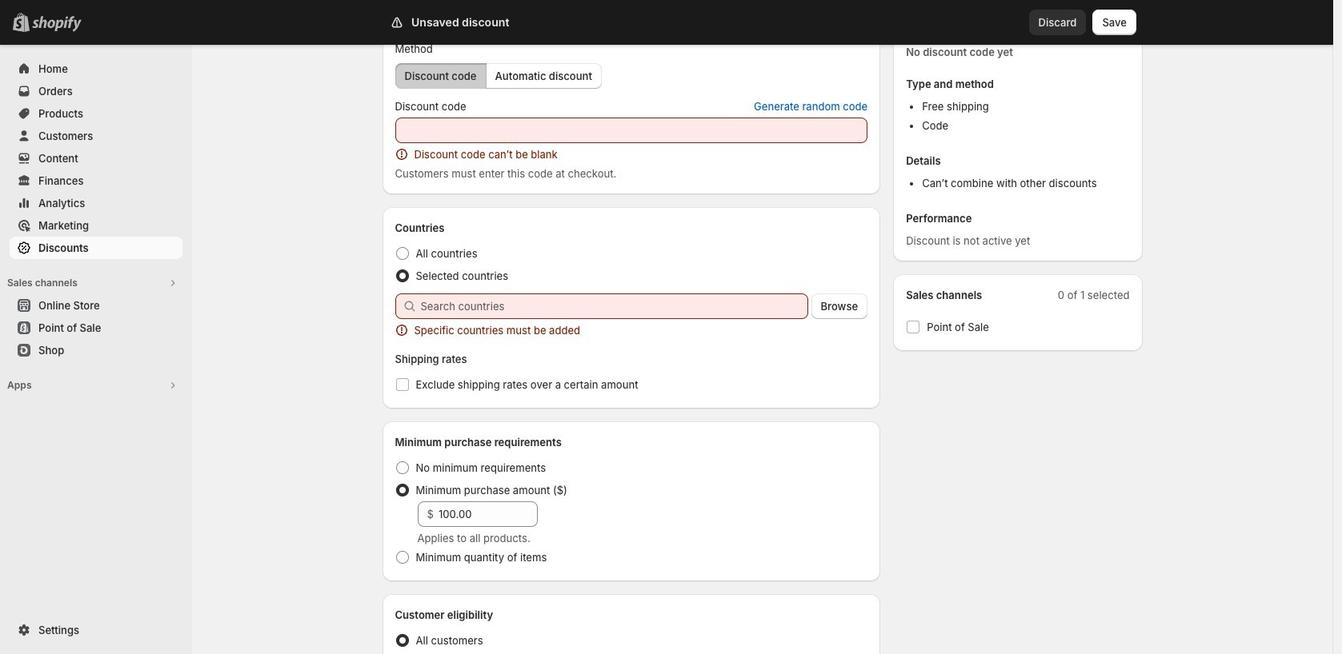Task type: vqa. For each thing, say whether or not it's contained in the screenshot.
tags corresponding to to
no



Task type: locate. For each thing, give the bounding box(es) containing it.
Search countries text field
[[421, 294, 808, 319]]

None text field
[[395, 118, 868, 143]]



Task type: describe. For each thing, give the bounding box(es) containing it.
0.00 text field
[[439, 502, 538, 528]]

shopify image
[[32, 16, 82, 32]]



